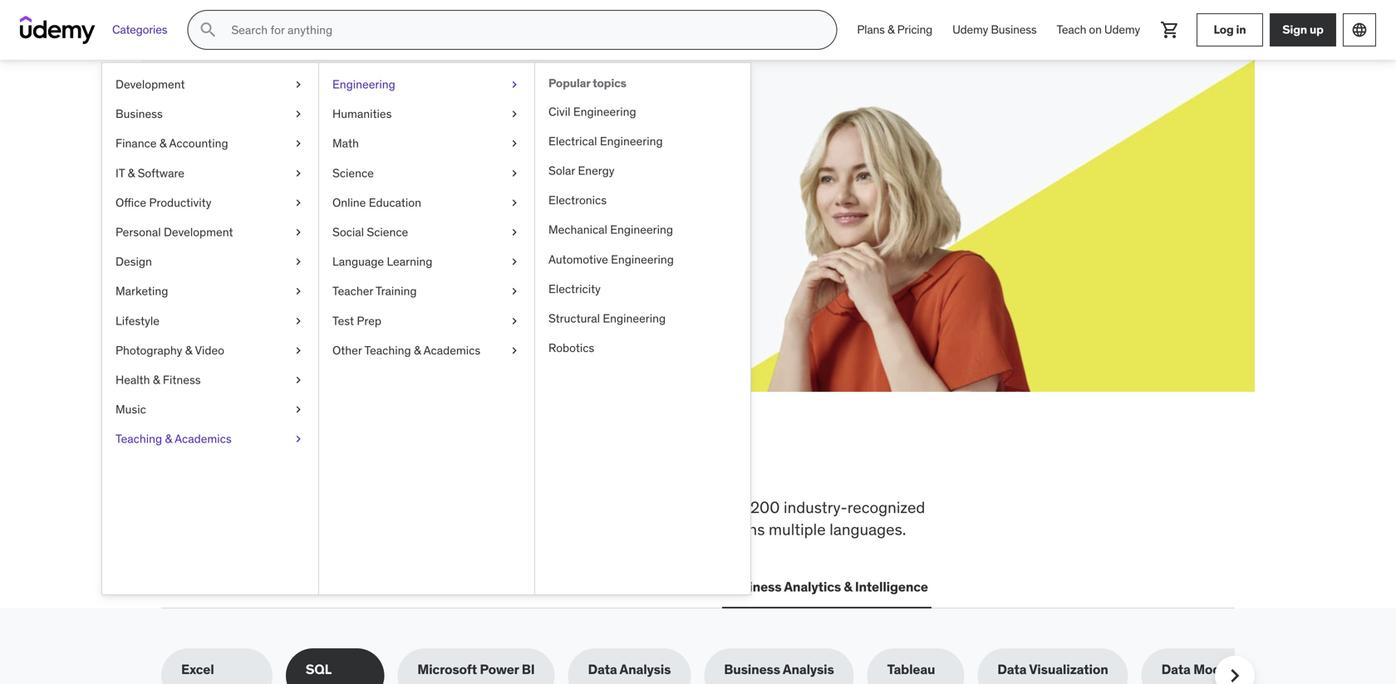 Task type: locate. For each thing, give the bounding box(es) containing it.
for inside skills for your future expand your potential with a course. starting at just $12.99 through dec 15.
[[301, 132, 339, 167]]

&
[[888, 22, 895, 37], [159, 136, 167, 151], [128, 166, 135, 181], [185, 343, 192, 358], [414, 343, 421, 358], [153, 373, 160, 388], [165, 432, 172, 447], [844, 579, 852, 596]]

analysis
[[620, 662, 671, 679], [783, 662, 834, 679]]

& for video
[[185, 343, 192, 358]]

development inside button
[[196, 579, 279, 596]]

online
[[332, 195, 366, 210]]

lifestyle
[[116, 314, 160, 329]]

0 horizontal spatial udemy
[[953, 22, 988, 37]]

for up and
[[693, 498, 713, 518]]

Search for anything text field
[[228, 16, 817, 44]]

data right bi on the left of the page
[[588, 662, 617, 679]]

solar
[[549, 163, 575, 178]]

it left certifications
[[298, 579, 310, 596]]

marketing
[[116, 284, 168, 299]]

xsmall image
[[292, 76, 305, 93], [508, 76, 521, 93], [292, 106, 305, 122], [292, 136, 305, 152], [508, 136, 521, 152], [292, 195, 305, 211], [508, 224, 521, 241], [292, 284, 305, 300], [292, 313, 305, 329], [508, 313, 521, 329], [508, 343, 521, 359], [292, 402, 305, 418]]

skills up workplace
[[275, 443, 365, 486]]

0 horizontal spatial academics
[[175, 432, 232, 447]]

robotics link
[[535, 334, 751, 363]]

& left video
[[185, 343, 192, 358]]

social science link
[[319, 218, 534, 247]]

in up including
[[523, 443, 556, 486]]

over
[[717, 498, 747, 518]]

1 vertical spatial in
[[523, 443, 556, 486]]

& down music link
[[165, 432, 172, 447]]

xsmall image inside language learning "link"
[[508, 254, 521, 270]]

languages.
[[830, 520, 906, 540]]

analysis for business analysis
[[783, 662, 834, 679]]

xsmall image for design
[[292, 254, 305, 270]]

& right health
[[153, 373, 160, 388]]

1 vertical spatial skills
[[356, 498, 391, 518]]

xsmall image for office productivity
[[292, 195, 305, 211]]

0 vertical spatial your
[[344, 132, 405, 167]]

xsmall image for health & fitness
[[292, 372, 305, 389]]

science inside button
[[537, 579, 587, 596]]

potential
[[298, 173, 350, 190]]

science
[[332, 166, 374, 181], [367, 225, 408, 240], [537, 579, 587, 596]]

0 horizontal spatial in
[[523, 443, 556, 486]]

for
[[301, 132, 339, 167], [693, 498, 713, 518]]

xsmall image for online education
[[508, 195, 521, 211]]

language learning link
[[319, 247, 534, 277]]

it certifications button
[[295, 568, 400, 608]]

xsmall image for math
[[508, 136, 521, 152]]

covering critical workplace skills to technical topics, including prep content for over 200 industry-recognized certifications, our catalog supports well-rounded professional development and spans multiple languages.
[[161, 498, 925, 540]]

2 analysis from the left
[[783, 662, 834, 679]]

science up language learning
[[367, 225, 408, 240]]

xsmall image inside test prep link
[[508, 313, 521, 329]]

0 vertical spatial teaching
[[364, 343, 411, 358]]

humanities
[[332, 106, 392, 121]]

civil engineering
[[549, 104, 636, 119]]

xsmall image for music
[[292, 402, 305, 418]]

& inside "link"
[[888, 22, 895, 37]]

0 horizontal spatial it
[[116, 166, 125, 181]]

xsmall image inside humanities link
[[508, 106, 521, 122]]

industry-
[[784, 498, 848, 518]]

0 vertical spatial science
[[332, 166, 374, 181]]

academics down test prep link
[[424, 343, 481, 358]]

microsoft
[[417, 662, 477, 679]]

development right web
[[196, 579, 279, 596]]

structural engineering
[[549, 311, 666, 326]]

development down office productivity link
[[164, 225, 233, 240]]

microsoft power bi
[[417, 662, 535, 679]]

data for data science
[[506, 579, 535, 596]]

automotive
[[549, 252, 608, 267]]

development down categories dropdown button
[[116, 77, 185, 92]]

all
[[161, 443, 210, 486]]

topic filters element
[[161, 649, 1272, 685]]

excel
[[181, 662, 214, 679]]

data left visualization
[[998, 662, 1027, 679]]

xsmall image inside online education link
[[508, 195, 521, 211]]

xsmall image inside business link
[[292, 106, 305, 122]]

for up potential
[[301, 132, 339, 167]]

design
[[116, 254, 152, 269]]

xsmall image inside development link
[[292, 76, 305, 93]]

0 horizontal spatial your
[[269, 173, 295, 190]]

2 vertical spatial science
[[537, 579, 587, 596]]

your up with
[[344, 132, 405, 167]]

it & software
[[116, 166, 185, 181]]

xsmall image inside math link
[[508, 136, 521, 152]]

& right "analytics"
[[844, 579, 852, 596]]

training
[[376, 284, 417, 299]]

photography & video link
[[102, 336, 318, 366]]

0 vertical spatial it
[[116, 166, 125, 181]]

engineering inside automotive engineering link
[[611, 252, 674, 267]]

1 vertical spatial your
[[269, 173, 295, 190]]

0 horizontal spatial for
[[301, 132, 339, 167]]

data down professional at the bottom of the page
[[506, 579, 535, 596]]

udemy right on
[[1105, 22, 1140, 37]]

& up office
[[128, 166, 135, 181]]

1 vertical spatial science
[[367, 225, 408, 240]]

& inside button
[[844, 579, 852, 596]]

science down professional at the bottom of the page
[[537, 579, 587, 596]]

data inside button
[[506, 579, 535, 596]]

business for business
[[116, 106, 163, 121]]

1 udemy from the left
[[953, 22, 988, 37]]

xsmall image inside photography & video link
[[292, 343, 305, 359]]

spans
[[723, 520, 765, 540]]

business
[[991, 22, 1037, 37], [116, 106, 163, 121], [725, 579, 782, 596], [724, 662, 780, 679]]

skills
[[221, 132, 296, 167]]

xsmall image inside other teaching & academics link
[[508, 343, 521, 359]]

up
[[1310, 22, 1324, 37]]

& right finance at top
[[159, 136, 167, 151]]

analytics
[[784, 579, 841, 596]]

1 horizontal spatial in
[[1236, 22, 1246, 37]]

categories button
[[102, 10, 177, 50]]

xsmall image for finance & accounting
[[292, 136, 305, 152]]

xsmall image inside teaching & academics link
[[292, 431, 305, 448]]

office productivity
[[116, 195, 211, 210]]

engineering down mechanical engineering link on the top of the page
[[611, 252, 674, 267]]

xsmall image inside science "link"
[[508, 165, 521, 182]]

education
[[369, 195, 421, 210]]

with
[[354, 173, 379, 190]]

0 vertical spatial academics
[[424, 343, 481, 358]]

0 horizontal spatial teaching
[[116, 432, 162, 447]]

it for it & software
[[116, 166, 125, 181]]

xsmall image inside office productivity link
[[292, 195, 305, 211]]

civil
[[549, 104, 571, 119]]

a
[[382, 173, 389, 190]]

xsmall image for teacher training
[[508, 284, 521, 300]]

1 horizontal spatial udemy
[[1105, 22, 1140, 37]]

popular
[[549, 76, 590, 91]]

xsmall image inside engineering link
[[508, 76, 521, 93]]

xsmall image inside 'finance & accounting' link
[[292, 136, 305, 152]]

business inside topic filters element
[[724, 662, 780, 679]]

engineering down topics
[[573, 104, 636, 119]]

xsmall image inside the marketing link
[[292, 284, 305, 300]]

& for academics
[[165, 432, 172, 447]]

1 horizontal spatial for
[[693, 498, 713, 518]]

data science
[[506, 579, 587, 596]]

covering
[[161, 498, 224, 518]]

udemy image
[[20, 16, 96, 44]]

data for data visualization
[[998, 662, 1027, 679]]

in right log
[[1236, 22, 1246, 37]]

software
[[138, 166, 185, 181]]

1 horizontal spatial teaching
[[364, 343, 411, 358]]

business inside button
[[725, 579, 782, 596]]

engineering for civil
[[573, 104, 636, 119]]

topics,
[[480, 498, 527, 518]]

submit search image
[[198, 20, 218, 40]]

xsmall image inside design 'link'
[[292, 254, 305, 270]]

engineering inside electrical engineering "link"
[[600, 134, 663, 149]]

1 vertical spatial teaching
[[116, 432, 162, 447]]

teach
[[1057, 22, 1087, 37]]

0 horizontal spatial analysis
[[620, 662, 671, 679]]

science for social
[[367, 225, 408, 240]]

xsmall image for other teaching & academics
[[508, 343, 521, 359]]

sign up
[[1283, 22, 1324, 37]]

one
[[562, 443, 622, 486]]

photography
[[116, 343, 182, 358]]

engineering
[[332, 77, 395, 92], [573, 104, 636, 119], [600, 134, 663, 149], [610, 222, 673, 237], [611, 252, 674, 267], [603, 311, 666, 326]]

& for fitness
[[153, 373, 160, 388]]

engineering inside civil engineering link
[[573, 104, 636, 119]]

engineering down electricity link
[[603, 311, 666, 326]]

teaching down music
[[116, 432, 162, 447]]

xsmall image inside 'it & software' link
[[292, 165, 305, 182]]

1 vertical spatial for
[[693, 498, 713, 518]]

humanities link
[[319, 99, 534, 129]]

your
[[344, 132, 405, 167], [269, 173, 295, 190]]

science up 15. on the top of the page
[[332, 166, 374, 181]]

engineering up humanities
[[332, 77, 395, 92]]

2 vertical spatial development
[[196, 579, 279, 596]]

xsmall image
[[508, 106, 521, 122], [292, 165, 305, 182], [508, 165, 521, 182], [508, 195, 521, 211], [292, 224, 305, 241], [292, 254, 305, 270], [508, 254, 521, 270], [508, 284, 521, 300], [292, 343, 305, 359], [292, 372, 305, 389], [292, 431, 305, 448]]

data left modeling
[[1162, 662, 1191, 679]]

it inside button
[[298, 579, 310, 596]]

solar energy link
[[535, 156, 751, 186]]

0 vertical spatial for
[[301, 132, 339, 167]]

1 horizontal spatial analysis
[[783, 662, 834, 679]]

engineering for mechanical
[[610, 222, 673, 237]]

xsmall image inside music link
[[292, 402, 305, 418]]

it up office
[[116, 166, 125, 181]]

$12.99
[[221, 192, 261, 209]]

xsmall image for language learning
[[508, 254, 521, 270]]

productivity
[[149, 195, 211, 210]]

lifestyle link
[[102, 307, 318, 336]]

academics down music link
[[175, 432, 232, 447]]

certifications,
[[161, 520, 257, 540]]

1 horizontal spatial academics
[[424, 343, 481, 358]]

test
[[332, 314, 354, 329]]

tableau
[[887, 662, 935, 679]]

xsmall image for development
[[292, 76, 305, 93]]

electricity
[[549, 282, 601, 297]]

power
[[480, 662, 519, 679]]

your up through
[[269, 173, 295, 190]]

1 vertical spatial development
[[164, 225, 233, 240]]

1 analysis from the left
[[620, 662, 671, 679]]

xsmall image for personal development
[[292, 224, 305, 241]]

xsmall image inside teacher training "link"
[[508, 284, 521, 300]]

xsmall image inside the social science link
[[508, 224, 521, 241]]

personal development
[[116, 225, 233, 240]]

engineering down electronics link
[[610, 222, 673, 237]]

it & software link
[[102, 159, 318, 188]]

& down test prep link
[[414, 343, 421, 358]]

teacher training
[[332, 284, 417, 299]]

skills inside covering critical workplace skills to technical topics, including prep content for over 200 industry-recognized certifications, our catalog supports well-rounded professional development and spans multiple languages.
[[356, 498, 391, 518]]

& right plans
[[888, 22, 895, 37]]

udemy right the 'pricing'
[[953, 22, 988, 37]]

0 vertical spatial in
[[1236, 22, 1246, 37]]

sign up link
[[1270, 13, 1337, 47]]

xsmall image inside personal development link
[[292, 224, 305, 241]]

finance & accounting link
[[102, 129, 318, 159]]

engineering down civil engineering link
[[600, 134, 663, 149]]

teaching & academics link
[[102, 425, 318, 454]]

teaching down prep
[[364, 343, 411, 358]]

xsmall image for engineering
[[508, 76, 521, 93]]

1 vertical spatial it
[[298, 579, 310, 596]]

engineering inside mechanical engineering link
[[610, 222, 673, 237]]

1 horizontal spatial it
[[298, 579, 310, 596]]

xsmall image for social science
[[508, 224, 521, 241]]

xsmall image inside lifestyle link
[[292, 313, 305, 329]]

the
[[216, 443, 269, 486]]

topics
[[593, 76, 627, 91]]

0 vertical spatial skills
[[275, 443, 365, 486]]

intelligence
[[855, 579, 928, 596]]

sign
[[1283, 22, 1308, 37]]

leadership
[[417, 579, 486, 596]]

xsmall image inside health & fitness link
[[292, 372, 305, 389]]

skills up the supports
[[356, 498, 391, 518]]

engineering inside structural engineering link
[[603, 311, 666, 326]]

structural engineering link
[[535, 304, 751, 334]]



Task type: vqa. For each thing, say whether or not it's contained in the screenshot.
AutoCAD
no



Task type: describe. For each thing, give the bounding box(es) containing it.
data visualization
[[998, 662, 1109, 679]]

office
[[116, 195, 146, 210]]

teacher training link
[[319, 277, 534, 307]]

it certifications
[[298, 579, 397, 596]]

engineering link
[[319, 70, 534, 99]]

engineering inside engineering link
[[332, 77, 395, 92]]

log in link
[[1197, 13, 1263, 47]]

science link
[[319, 159, 534, 188]]

personal
[[116, 225, 161, 240]]

well-
[[410, 520, 444, 540]]

business for business analytics & intelligence
[[725, 579, 782, 596]]

bi
[[522, 662, 535, 679]]

1 vertical spatial academics
[[175, 432, 232, 447]]

shopping cart with 0 items image
[[1160, 20, 1180, 40]]

electronics
[[549, 193, 607, 208]]

15.
[[341, 192, 357, 209]]

plans & pricing
[[857, 22, 933, 37]]

energy
[[578, 163, 615, 178]]

engineering element
[[534, 63, 751, 595]]

log
[[1214, 22, 1234, 37]]

choose a language image
[[1352, 22, 1368, 38]]

xsmall image for lifestyle
[[292, 313, 305, 329]]

mechanical engineering link
[[535, 215, 751, 245]]

engineering for structural
[[603, 311, 666, 326]]

to
[[395, 498, 409, 518]]

for inside covering critical workplace skills to technical topics, including prep content for over 200 industry-recognized certifications, our catalog supports well-rounded professional development and spans multiple languages.
[[693, 498, 713, 518]]

plans & pricing link
[[847, 10, 943, 50]]

science inside "link"
[[332, 166, 374, 181]]

science for data
[[537, 579, 587, 596]]

course.
[[392, 173, 435, 190]]

development for web
[[196, 579, 279, 596]]

teach on udemy
[[1057, 22, 1140, 37]]

teach on udemy link
[[1047, 10, 1150, 50]]

development for personal
[[164, 225, 233, 240]]

health
[[116, 373, 150, 388]]

xsmall image for marketing
[[292, 284, 305, 300]]

business analysis
[[724, 662, 834, 679]]

1 horizontal spatial your
[[344, 132, 405, 167]]

xsmall image for teaching & academics
[[292, 431, 305, 448]]

certifications
[[312, 579, 397, 596]]

visualization
[[1029, 662, 1109, 679]]

rounded
[[444, 520, 503, 540]]

web development
[[165, 579, 279, 596]]

development link
[[102, 70, 318, 99]]

2 udemy from the left
[[1105, 22, 1140, 37]]

xsmall image for photography & video
[[292, 343, 305, 359]]

it for it certifications
[[298, 579, 310, 596]]

xsmall image for business
[[292, 106, 305, 122]]

through
[[264, 192, 311, 209]]

other teaching & academics link
[[319, 336, 534, 366]]

including
[[531, 498, 595, 518]]

data for data modeling
[[1162, 662, 1191, 679]]

business link
[[102, 99, 318, 129]]

content
[[635, 498, 690, 518]]

math link
[[319, 129, 534, 159]]

learning
[[387, 254, 433, 269]]

prep
[[357, 314, 382, 329]]

social science
[[332, 225, 408, 240]]

language
[[332, 254, 384, 269]]

supports
[[344, 520, 406, 540]]

photography & video
[[116, 343, 224, 358]]

electronics link
[[535, 186, 751, 215]]

log in
[[1214, 22, 1246, 37]]

engineering for automotive
[[611, 252, 674, 267]]

xsmall image for test prep
[[508, 313, 521, 329]]

data modeling
[[1162, 662, 1252, 679]]

& for accounting
[[159, 136, 167, 151]]

personal development link
[[102, 218, 318, 247]]

recognized
[[848, 498, 925, 518]]

our
[[261, 520, 284, 540]]

communication button
[[604, 568, 709, 608]]

civil engineering link
[[535, 97, 751, 127]]

& for software
[[128, 166, 135, 181]]

you
[[371, 443, 431, 486]]

in inside 'link'
[[1236, 22, 1246, 37]]

plans
[[857, 22, 885, 37]]

professional
[[507, 520, 593, 540]]

web
[[165, 579, 193, 596]]

data science button
[[502, 568, 590, 608]]

electrical engineering
[[549, 134, 663, 149]]

modeling
[[1194, 662, 1252, 679]]

other
[[332, 343, 362, 358]]

at
[[490, 173, 502, 190]]

communication
[[607, 579, 706, 596]]

pricing
[[897, 22, 933, 37]]

next image
[[1222, 663, 1248, 685]]

language learning
[[332, 254, 433, 269]]

workplace
[[279, 498, 352, 518]]

social
[[332, 225, 364, 240]]

mechanical
[[549, 222, 608, 237]]

engineering for electrical
[[600, 134, 663, 149]]

and
[[693, 520, 720, 540]]

teaching & academics
[[116, 432, 232, 447]]

data for data analysis
[[588, 662, 617, 679]]

xsmall image for it & software
[[292, 165, 305, 182]]

xsmall image for humanities
[[508, 106, 521, 122]]

analysis for data analysis
[[620, 662, 671, 679]]

structural
[[549, 311, 600, 326]]

all the skills you need in one place
[[161, 443, 715, 486]]

finance & accounting
[[116, 136, 228, 151]]

marketing link
[[102, 277, 318, 307]]

mechanical engineering
[[549, 222, 673, 237]]

0 vertical spatial development
[[116, 77, 185, 92]]

test prep link
[[319, 307, 534, 336]]

xsmall image for science
[[508, 165, 521, 182]]

teacher
[[332, 284, 373, 299]]

starting
[[439, 173, 487, 190]]

& for pricing
[[888, 22, 895, 37]]

business for business analysis
[[724, 662, 780, 679]]

200
[[751, 498, 780, 518]]

place
[[628, 443, 715, 486]]

prep
[[599, 498, 631, 518]]

dec
[[314, 192, 338, 209]]



